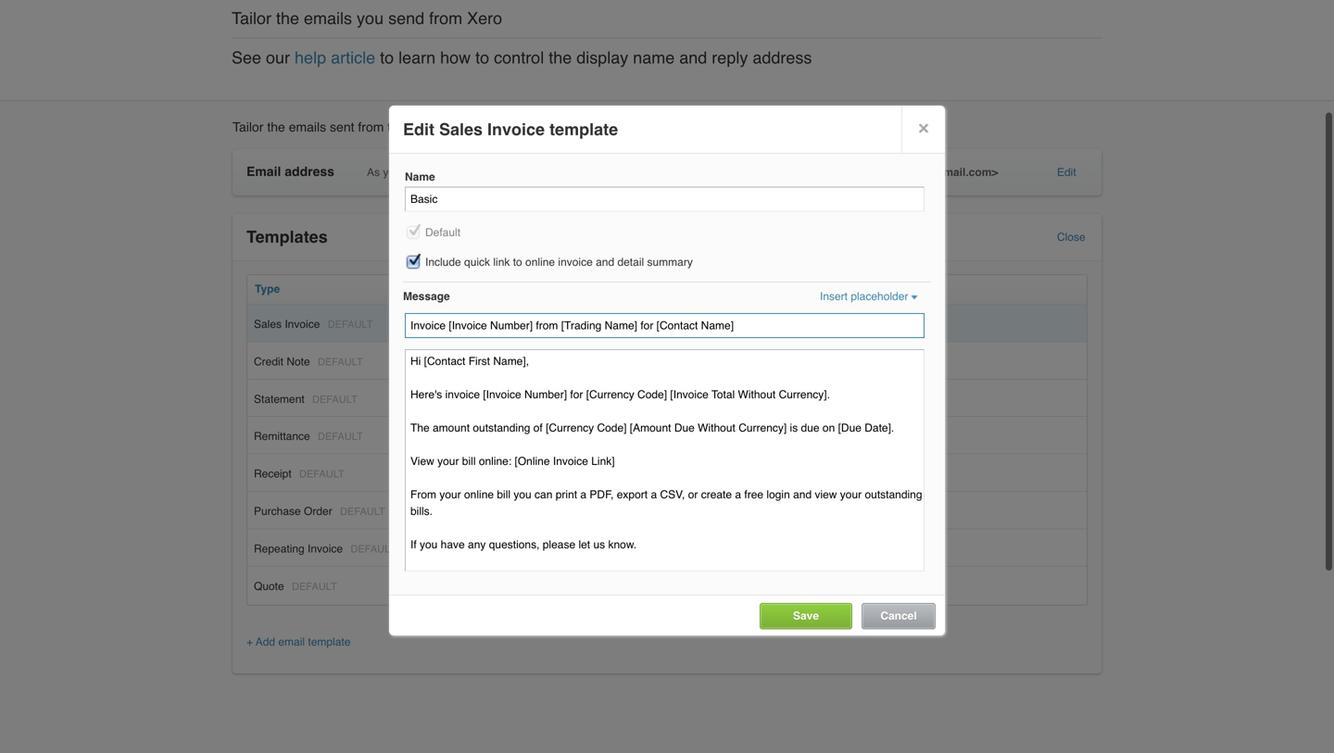 Task type: locate. For each thing, give the bounding box(es) containing it.
template for + add email template
[[308, 636, 351, 649]]

and left reply on the right top of page
[[679, 48, 707, 67]]

0 horizontal spatial name
[[405, 170, 435, 183]]

default inside receipt default
[[299, 468, 344, 480]]

this
[[388, 120, 408, 135]]

0 vertical spatial template
[[549, 120, 618, 139]]

name down 'include'
[[440, 283, 470, 296]]

email
[[278, 636, 305, 649]]

save
[[793, 610, 819, 623]]

template up using
[[549, 120, 618, 139]]

to left learn
[[380, 48, 394, 67]]

0 horizontal spatial sales
[[254, 318, 282, 331]]

the
[[276, 9, 299, 28], [549, 48, 572, 67], [267, 120, 285, 135], [423, 166, 439, 179], [625, 166, 641, 179]]

basic link
[[439, 318, 466, 331], [439, 355, 466, 368], [439, 393, 466, 406], [439, 430, 466, 443], [439, 467, 466, 480], [439, 542, 466, 555]]

help article link
[[295, 48, 375, 67]]

1 vertical spatial invoice
[[285, 318, 320, 331]]

4 basic link from the top
[[439, 430, 466, 443]]

address
[[753, 48, 812, 67], [285, 164, 334, 179]]

2 basic from the top
[[439, 355, 466, 368]]

0 vertical spatial address
[[753, 48, 812, 67]]

default right note at the left
[[318, 356, 363, 368]]

basic for remittance
[[439, 430, 466, 443]]

you
[[357, 9, 384, 28], [383, 166, 401, 179]]

address right email
[[285, 164, 334, 179]]

template
[[549, 120, 618, 139], [308, 636, 351, 649]]

0 horizontal spatial to
[[380, 48, 394, 67]]

edit
[[403, 120, 435, 139], [1057, 166, 1076, 179]]

see our help article to learn how to control the display name and reply address
[[232, 48, 812, 67]]

default
[[425, 226, 460, 239]]

1 vertical spatial sales
[[254, 318, 282, 331]]

emails up email address
[[289, 120, 326, 135]]

0 horizontal spatial and
[[596, 256, 614, 269]]

name up name text field
[[644, 166, 672, 179]]

to
[[380, 48, 394, 67], [475, 48, 489, 67], [513, 256, 522, 269]]

1 basic from the top
[[439, 318, 466, 331]]

default up the remittance default
[[312, 394, 357, 405]]

name
[[405, 170, 435, 183], [440, 283, 470, 296]]

default inside sales invoice default
[[328, 319, 373, 330]]

0 horizontal spatial edit
[[403, 120, 435, 139]]

help
[[295, 48, 326, 67]]

quote default
[[254, 580, 337, 593]]

1 vertical spatial address
[[285, 164, 334, 179]]

save button
[[793, 610, 819, 623]]

are
[[404, 166, 420, 179], [552, 166, 568, 179]]

1 vertical spatial name
[[644, 166, 672, 179]]

include
[[425, 256, 461, 269]]

1 basic link from the top
[[439, 318, 466, 331]]

from left xero
[[429, 9, 462, 28]]

emails right user,
[[517, 166, 549, 179]]

1 vertical spatial emails
[[289, 120, 326, 135]]

1 horizontal spatial edit
[[1057, 166, 1076, 179]]

emails for you
[[304, 9, 352, 28]]

invoice up "as you are the logged in user, emails are sent using the name"
[[487, 120, 545, 139]]

from left this
[[358, 120, 384, 135]]

invoice
[[487, 120, 545, 139], [285, 318, 320, 331], [308, 542, 343, 555]]

basic
[[439, 318, 466, 331], [439, 355, 466, 368], [439, 393, 466, 406], [439, 430, 466, 443], [439, 467, 466, 480], [439, 542, 466, 555]]

remittance
[[254, 430, 310, 443]]

0 horizontal spatial from
[[358, 120, 384, 135]]

3 basic from the top
[[439, 393, 466, 406]]

invoice
[[558, 256, 593, 269]]

organization
[[411, 120, 482, 135]]

edit for edit sales invoice template
[[403, 120, 435, 139]]

0 vertical spatial emails
[[304, 9, 352, 28]]

tailor up email
[[233, 120, 264, 135]]

invoice down purchase order default
[[308, 542, 343, 555]]

statement
[[254, 393, 305, 406]]

to right 'how'
[[475, 48, 489, 67]]

emails up help article link
[[304, 9, 352, 28]]

tailor the emails you send from xero
[[232, 9, 502, 28]]

article
[[331, 48, 375, 67]]

include quick link to online invoice and detail summary
[[425, 256, 693, 269]]

receipt default
[[254, 467, 344, 480]]

edit sales invoice template
[[403, 120, 618, 139]]

invoice for repeating invoice
[[308, 542, 343, 555]]

None text field
[[405, 313, 925, 338], [405, 349, 925, 572], [405, 313, 925, 338], [405, 349, 925, 572]]

default up purchase order default
[[299, 468, 344, 480]]

from
[[429, 9, 462, 28], [358, 120, 384, 135]]

sales
[[439, 120, 483, 139], [254, 318, 282, 331]]

+ add email template button
[[246, 636, 351, 649]]

1 horizontal spatial from
[[429, 9, 462, 28]]

0 horizontal spatial sent
[[330, 120, 354, 135]]

basic link for remittance
[[439, 430, 466, 443]]

repeating invoice default
[[254, 542, 396, 555]]

tailor
[[232, 9, 271, 28], [233, 120, 264, 135]]

name right display
[[633, 48, 675, 67]]

2 vertical spatial emails
[[517, 166, 549, 179]]

emails
[[304, 9, 352, 28], [289, 120, 326, 135], [517, 166, 549, 179]]

as
[[367, 166, 380, 179]]

and
[[679, 48, 707, 67], [596, 256, 614, 269]]

sales down type link
[[254, 318, 282, 331]]

emails for sent
[[289, 120, 326, 135]]

sent left using
[[571, 166, 592, 179]]

you right as
[[383, 166, 401, 179]]

and left detail
[[596, 256, 614, 269]]

1 vertical spatial from
[[358, 120, 384, 135]]

the up our
[[276, 9, 299, 28]]

default down repeating invoice default
[[292, 581, 337, 592]]

name left the logged
[[405, 170, 435, 183]]

1 are from the left
[[404, 166, 420, 179]]

+
[[246, 636, 253, 649]]

the right using
[[625, 166, 641, 179]]

name
[[633, 48, 675, 67], [644, 166, 672, 179]]

default down the statement default
[[318, 431, 363, 443]]

default down purchase order default
[[351, 543, 396, 555]]

template right email
[[308, 636, 351, 649]]

0 horizontal spatial template
[[308, 636, 351, 649]]

you left send
[[357, 9, 384, 28]]

0 vertical spatial tailor
[[232, 9, 271, 28]]

cancel button
[[880, 610, 917, 623]]

6 basic link from the top
[[439, 542, 466, 555]]

0 vertical spatial invoice
[[487, 120, 545, 139]]

repeating
[[254, 542, 305, 555]]

2 are from the left
[[552, 166, 568, 179]]

default up credit note default at the top left
[[328, 319, 373, 330]]

see
[[232, 48, 261, 67]]

how
[[440, 48, 471, 67]]

1 horizontal spatial and
[[679, 48, 707, 67]]

tailor for tailor the emails you send from xero
[[232, 9, 271, 28]]

4 basic from the top
[[439, 430, 466, 443]]

3 basic link from the top
[[439, 393, 466, 406]]

5 basic link from the top
[[439, 467, 466, 480]]

0 horizontal spatial are
[[404, 166, 420, 179]]

detail
[[617, 256, 644, 269]]

are left using
[[552, 166, 568, 179]]

type
[[255, 283, 280, 296]]

1 horizontal spatial are
[[552, 166, 568, 179]]

1 vertical spatial edit
[[1057, 166, 1076, 179]]

default inside the statement default
[[312, 394, 357, 405]]

0 vertical spatial name
[[405, 170, 435, 183]]

1 horizontal spatial template
[[549, 120, 618, 139]]

default
[[328, 319, 373, 330], [318, 356, 363, 368], [312, 394, 357, 405], [318, 431, 363, 443], [299, 468, 344, 480], [340, 506, 385, 517], [351, 543, 396, 555], [292, 581, 337, 592]]

tailor up the see
[[232, 9, 271, 28]]

link
[[493, 256, 510, 269]]

1 horizontal spatial sent
[[571, 166, 592, 179]]

6 basic from the top
[[439, 542, 466, 555]]

2 vertical spatial invoice
[[308, 542, 343, 555]]

basic link for statement
[[439, 393, 466, 406]]

summary
[[647, 256, 693, 269]]

address right reply on the right top of page
[[753, 48, 812, 67]]

to right link
[[513, 256, 522, 269]]

2 basic link from the top
[[439, 355, 466, 368]]

tailor the emails sent from this organization
[[233, 120, 482, 135]]

edit button
[[1057, 166, 1076, 179]]

email
[[246, 164, 281, 179]]

as you are the logged in user, emails are sent using the name
[[367, 166, 675, 179]]

basic link for sales invoice
[[439, 318, 466, 331]]

1 horizontal spatial sales
[[439, 120, 483, 139]]

close button
[[1057, 231, 1086, 244]]

1 vertical spatial template
[[308, 636, 351, 649]]

1 vertical spatial tailor
[[233, 120, 264, 135]]

basic link for repeating invoice
[[439, 542, 466, 555]]

5 basic from the top
[[439, 467, 466, 480]]

sales up the logged
[[439, 120, 483, 139]]

are right as
[[404, 166, 420, 179]]

basic for credit note
[[439, 355, 466, 368]]

invoice up note at the left
[[285, 318, 320, 331]]

basic for receipt
[[439, 467, 466, 480]]

basic for repeating invoice
[[439, 542, 466, 555]]

1 vertical spatial name
[[440, 283, 470, 296]]

using
[[596, 166, 622, 179]]

sent
[[330, 120, 354, 135], [571, 166, 592, 179]]

message
[[403, 290, 450, 303]]

sent left this
[[330, 120, 354, 135]]

basic for sales invoice
[[439, 318, 466, 331]]

default right order
[[340, 506, 385, 517]]

0 vertical spatial edit
[[403, 120, 435, 139]]

email address
[[246, 164, 334, 179]]

basic link for receipt
[[439, 467, 466, 480]]



Task type: vqa. For each thing, say whether or not it's contained in the screenshot.
bottom you
yes



Task type: describe. For each thing, give the bounding box(es) containing it.
invoice for sales invoice
[[285, 318, 320, 331]]

purchase order default
[[254, 505, 385, 518]]

basic for statement
[[439, 393, 466, 406]]

0 vertical spatial name
[[633, 48, 675, 67]]

default inside the remittance default
[[318, 431, 363, 443]]

2 horizontal spatial to
[[513, 256, 522, 269]]

cancel
[[880, 610, 917, 623]]

type link
[[255, 283, 280, 296]]

online
[[525, 256, 555, 269]]

our
[[266, 48, 290, 67]]

purchase
[[254, 505, 301, 518]]

edit for edit
[[1057, 166, 1076, 179]]

add
[[256, 636, 275, 649]]

logged
[[442, 166, 475, 179]]

receipt
[[254, 467, 292, 480]]

template for edit sales invoice template
[[549, 120, 618, 139]]

1 vertical spatial and
[[596, 256, 614, 269]]

default inside repeating invoice default
[[351, 543, 396, 555]]

learn
[[398, 48, 436, 67]]

0 vertical spatial from
[[429, 9, 462, 28]]

0 vertical spatial and
[[679, 48, 707, 67]]

in
[[478, 166, 487, 179]]

control
[[494, 48, 544, 67]]

insert
[[820, 290, 848, 303]]

xero
[[467, 9, 502, 28]]

Include quick link to online invoice and detail summary button
[[405, 254, 422, 271]]

name link
[[440, 283, 470, 296]]

0 vertical spatial you
[[357, 9, 384, 28]]

0 horizontal spatial address
[[285, 164, 334, 179]]

insert placeholder
[[820, 290, 908, 303]]

0 vertical spatial sales
[[439, 120, 483, 139]]

default inside quote default
[[292, 581, 337, 592]]

basic link for credit note
[[439, 355, 466, 368]]

user,
[[490, 166, 514, 179]]

1 horizontal spatial name
[[440, 283, 470, 296]]

+ add email template
[[246, 636, 351, 649]]

credit note default
[[254, 355, 363, 368]]

1 vertical spatial sent
[[571, 166, 592, 179]]

note
[[287, 355, 310, 368]]

quick
[[464, 256, 490, 269]]

send
[[388, 9, 424, 28]]

templates
[[246, 227, 328, 246]]

default inside credit note default
[[318, 356, 363, 368]]

tailor for tailor the emails sent from this organization
[[233, 120, 264, 135]]

Name text field
[[405, 187, 925, 212]]

remittance default
[[254, 430, 363, 443]]

insert placeholder button
[[820, 290, 918, 303]]

1 horizontal spatial address
[[753, 48, 812, 67]]

1 horizontal spatial to
[[475, 48, 489, 67]]

default inside purchase order default
[[340, 506, 385, 517]]

1 vertical spatial you
[[383, 166, 401, 179]]

sales invoice default
[[254, 318, 373, 331]]

display
[[576, 48, 628, 67]]

reply
[[712, 48, 748, 67]]

0 vertical spatial sent
[[330, 120, 354, 135]]

the left the logged
[[423, 166, 439, 179]]

the right control
[[549, 48, 572, 67]]

order
[[304, 505, 332, 518]]

statement default
[[254, 393, 357, 406]]

Default button
[[405, 224, 422, 241]]

credit
[[254, 355, 284, 368]]

quote
[[254, 580, 284, 593]]

placeholder
[[851, 290, 908, 303]]

close
[[1057, 231, 1086, 244]]

the up email
[[267, 120, 285, 135]]

<johnsmith43233@gmail.com>
[[835, 166, 998, 179]]



